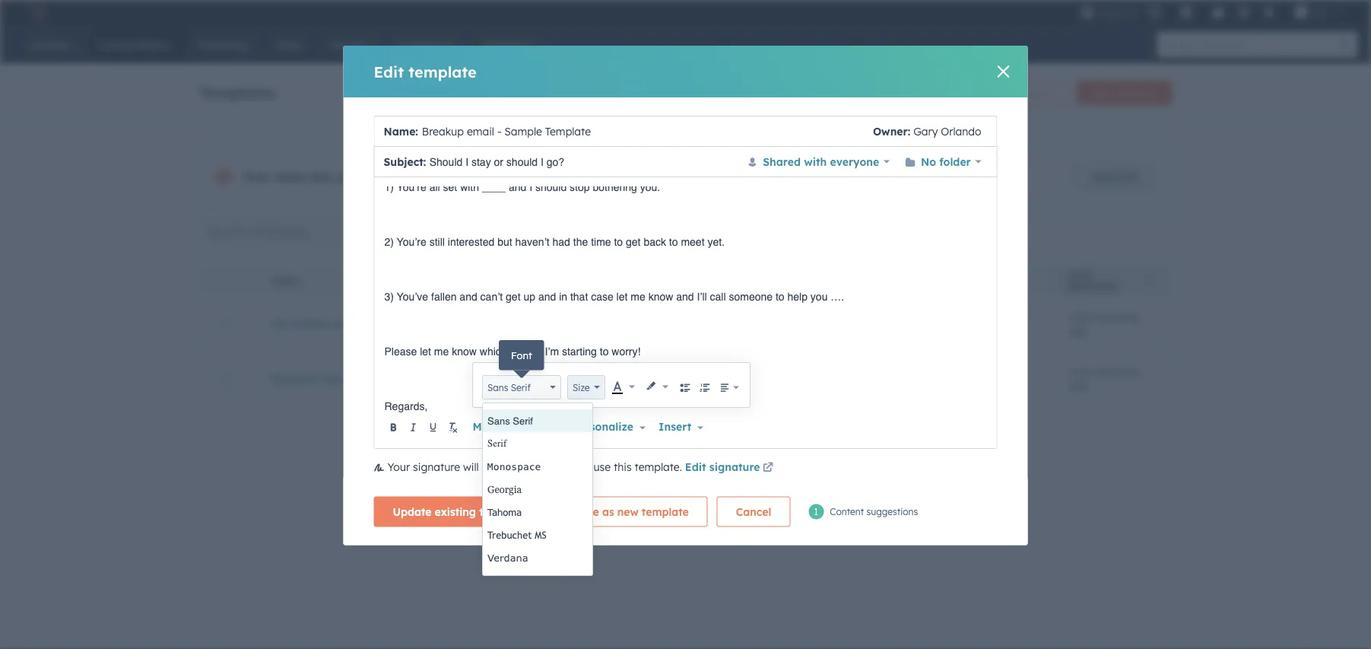 Task type: describe. For each thing, give the bounding box(es) containing it.
i inside text box
[[529, 180, 532, 192]]

notifications button
[[1257, 0, 1283, 24]]

date created
[[947, 275, 1016, 287]]

be
[[482, 460, 495, 474]]

2 of 5 created
[[831, 86, 900, 99]]

with inside popup button
[[804, 155, 827, 168]]

serif button
[[483, 432, 593, 455]]

to right time
[[614, 235, 623, 247]]

hubspot image
[[27, 3, 46, 21]]

unlock more templates with crm suite starter.
[[526, 170, 760, 183]]

regards,
[[384, 399, 428, 412]]

all
[[429, 180, 440, 192]]

with inside text box
[[460, 180, 479, 192]]

template inside popup button
[[1112, 87, 1151, 99]]

content
[[830, 506, 865, 517]]

sans serif inside button
[[488, 415, 533, 427]]

1 vertical spatial of
[[422, 169, 434, 184]]

update
[[393, 505, 432, 518]]

help button
[[1206, 0, 1232, 24]]

existing
[[435, 505, 476, 518]]

your for your signature will be included when you use this template.
[[388, 460, 410, 474]]

close image
[[998, 65, 1010, 78]]

new template button
[[1078, 81, 1173, 105]]

you inside text box
[[811, 290, 828, 302]]

date modified button
[[1051, 263, 1173, 296]]

but
[[497, 235, 512, 247]]

____
[[482, 180, 506, 192]]

edit for edit template
[[374, 62, 404, 81]]

that inside text box
[[570, 290, 588, 302]]

upgrade image
[[1081, 6, 1095, 20]]

back
[[644, 235, 666, 247]]

edit signature
[[685, 460, 761, 474]]

orlando
[[942, 124, 982, 138]]

shared with everyone
[[763, 155, 880, 168]]

one
[[510, 345, 528, 357]]

suite
[[695, 170, 721, 183]]

size button
[[568, 375, 606, 399]]

stay
[[472, 156, 491, 168]]

sans inside button
[[488, 415, 510, 427]]

calling icon button
[[1142, 2, 1168, 22]]

trebuchet ms button
[[483, 524, 593, 546]]

you.
[[640, 180, 660, 192]]

included
[[498, 460, 540, 474]]

the follow-up email that follows through
[[271, 317, 497, 330]]

and right ____
[[509, 180, 526, 192]]

meet
[[681, 235, 705, 247]]

0 horizontal spatial you
[[572, 460, 591, 474]]

everyone
[[831, 155, 880, 168]]

and left i'll
[[676, 290, 694, 302]]

1 vertical spatial serif
[[513, 415, 533, 427]]

new folder button
[[918, 81, 991, 105]]

1 horizontal spatial know
[[648, 290, 673, 302]]

Search HubSpot search field
[[1158, 32, 1345, 58]]

to left help on the right
[[776, 290, 785, 302]]

still
[[429, 235, 445, 247]]

more
[[473, 420, 500, 433]]

insert
[[659, 420, 692, 433]]

0 horizontal spatial me
[[434, 345, 449, 357]]

gary
[[914, 124, 939, 138]]

shared
[[763, 155, 801, 168]]

starting
[[562, 345, 597, 357]]

edit template dialog
[[344, 46, 1028, 545]]

bothering
[[593, 180, 637, 192]]

save as new template button
[[555, 497, 708, 527]]

signature for edit
[[710, 460, 761, 474]]

serif inside dropdown button
[[511, 382, 531, 393]]

use
[[594, 460, 611, 474]]

template.
[[635, 460, 682, 474]]

as inside text box
[[531, 345, 542, 357]]

link opens in a new window image
[[763, 459, 774, 477]]

can't
[[480, 290, 503, 302]]

up
[[523, 290, 535, 302]]

unlock
[[526, 170, 560, 183]]

interested
[[448, 235, 494, 247]]

you're for 2)
[[397, 235, 426, 247]]

monospace button
[[483, 455, 593, 478]]

press to sort. image
[[1021, 275, 1027, 285]]

0 vertical spatial get
[[626, 235, 641, 247]]

monospace
[[488, 461, 541, 472]]

signature for your
[[413, 460, 460, 474]]

new for new folder
[[931, 87, 951, 99]]

the
[[271, 317, 290, 330]]

0 vertical spatial let
[[616, 290, 628, 302]]

more button
[[463, 417, 520, 437]]

tahoma button
[[483, 501, 593, 524]]

to left worry! at the bottom left of page
[[600, 345, 609, 357]]

through
[[452, 317, 497, 330]]

the
[[573, 235, 588, 247]]

upgrade link
[[1073, 161, 1157, 192]]

1 vertical spatial let
[[420, 345, 431, 357]]

new for new template
[[1091, 87, 1110, 99]]

help
[[788, 290, 808, 302]]

owner: gary orlando
[[873, 124, 982, 138]]

trebuchet ms
[[488, 529, 547, 541]]

any button
[[429, 217, 470, 247]]

1) you're all set with ____ and i should stop bothering you.
[[384, 180, 660, 192]]

abc
[[1312, 6, 1329, 18]]

should inside text box
[[535, 180, 567, 192]]

calling icon image
[[1148, 6, 1162, 20]]

3) you've fallen and can't get up and in that case let me know and i'll call someone to help you ….
[[384, 290, 844, 302]]

which
[[480, 345, 507, 357]]

search button
[[1332, 32, 1358, 58]]

edit template
[[374, 62, 477, 81]]

2 horizontal spatial i
[[541, 156, 544, 168]]

list box containing serif
[[483, 403, 593, 575]]

please
[[384, 345, 417, 357]]

0 horizontal spatial i
[[466, 156, 469, 168]]

any
[[430, 225, 450, 239]]

sans serif inside dropdown button
[[488, 382, 531, 393]]

menu containing abc
[[1080, 0, 1354, 24]]

link opens in a new window image
[[763, 463, 774, 474]]

trebuchet
[[488, 529, 532, 541]]

save
[[574, 505, 599, 518]]

name button
[[253, 263, 807, 296]]

1
[[815, 506, 819, 517]]

templates banner
[[199, 76, 1173, 105]]

team
[[275, 169, 306, 184]]

georgia button
[[483, 478, 593, 501]]

0 vertical spatial upgrade
[[1098, 7, 1139, 19]]

5 inside templates banner
[[853, 86, 859, 99]]



Task type: locate. For each thing, give the bounding box(es) containing it.
1 vertical spatial owner:
[[388, 225, 423, 239]]

templates
[[199, 83, 277, 102]]

know down through
[[452, 345, 477, 357]]

with right set
[[460, 180, 479, 192]]

template
[[409, 62, 477, 81], [1112, 87, 1151, 99], [479, 505, 527, 518], [642, 505, 689, 518]]

that
[[570, 290, 588, 302], [384, 317, 406, 330]]

new template
[[1091, 87, 1151, 99]]

of
[[839, 86, 850, 99], [422, 169, 434, 184]]

i right ____
[[529, 180, 532, 192]]

created inside templates banner
[[862, 86, 900, 99]]

as inside button
[[603, 505, 615, 518]]

name:
[[384, 124, 418, 138]]

folder for new folder
[[953, 87, 978, 99]]

created inside button
[[974, 275, 1016, 287]]

and left can't on the top of page
[[459, 290, 477, 302]]

1 vertical spatial that
[[384, 317, 406, 330]]

2 horizontal spatial created
[[974, 275, 1016, 287]]

1 vertical spatial should
[[535, 180, 567, 192]]

new inside popup button
[[1091, 87, 1110, 99]]

2 vertical spatial serif
[[488, 438, 507, 449]]

update existing template button
[[374, 497, 546, 527]]

Search search field
[[199, 217, 379, 247]]

of right out
[[422, 169, 434, 184]]

edit
[[374, 62, 404, 81], [685, 460, 707, 474]]

None text field
[[418, 116, 873, 146]]

created for 5
[[862, 86, 900, 99]]

new folder
[[931, 87, 978, 99]]

time
[[591, 235, 611, 247]]

1 horizontal spatial with
[[645, 170, 666, 183]]

0 vertical spatial that
[[570, 290, 588, 302]]

yet.
[[708, 235, 725, 247]]

settings link
[[1235, 4, 1254, 20]]

0 vertical spatial 2
[[831, 86, 836, 99]]

created left press to sort. icon on the top right of page
[[974, 275, 1016, 287]]

new right analyze popup button
[[1091, 87, 1110, 99]]

date
[[1069, 270, 1093, 281], [947, 275, 971, 287]]

1 vertical spatial sans serif
[[488, 415, 533, 427]]

know left i'll
[[648, 290, 673, 302]]

1 horizontal spatial created
[[862, 86, 900, 99]]

0 horizontal spatial of
[[422, 169, 434, 184]]

owner: for owner:
[[388, 225, 423, 239]]

me down follows
[[434, 345, 449, 357]]

should down go?
[[535, 180, 567, 192]]

0 vertical spatial owner:
[[873, 124, 911, 138]]

1 horizontal spatial that
[[570, 290, 588, 302]]

that up please
[[384, 317, 406, 330]]

verdana
[[488, 552, 528, 563]]

0 vertical spatial you're
[[397, 180, 426, 192]]

1 horizontal spatial me
[[631, 290, 645, 302]]

1 vertical spatial you're
[[397, 235, 426, 247]]

i left the stay
[[466, 156, 469, 168]]

0 horizontal spatial get
[[506, 290, 521, 302]]

i'm
[[545, 345, 559, 357]]

email
[[319, 372, 349, 385]]

serif down the more popup button
[[488, 438, 507, 449]]

1 vertical spatial upgrade
[[1092, 170, 1138, 183]]

1 horizontal spatial new
[[1091, 87, 1110, 99]]

up
[[333, 317, 348, 330]]

to right the back
[[669, 235, 678, 247]]

as left i'm
[[531, 345, 542, 357]]

0 vertical spatial sans
[[488, 382, 509, 393]]

this
[[614, 460, 632, 474]]

edit up "name:"
[[374, 62, 404, 81]]

upgrade
[[1098, 7, 1139, 19], [1092, 170, 1138, 183]]

1 vertical spatial created
[[336, 169, 383, 184]]

subject: should i stay or should i go?
[[384, 155, 565, 168]]

0 vertical spatial you
[[811, 290, 828, 302]]

date for date created
[[947, 275, 971, 287]]

you're right 1)
[[397, 180, 426, 192]]

0 vertical spatial serif
[[511, 382, 531, 393]]

sans serif down the "font"
[[488, 382, 531, 393]]

2 inside templates banner
[[831, 86, 836, 99]]

1 horizontal spatial date
[[1069, 270, 1093, 281]]

date created button
[[929, 263, 1051, 296]]

0 horizontal spatial date
[[947, 275, 971, 287]]

owner: for owner: gary orlando
[[873, 124, 911, 138]]

0 horizontal spatial owner:
[[388, 225, 423, 239]]

insert button
[[649, 417, 714, 437]]

0 horizontal spatial that
[[384, 317, 406, 330]]

descending sort. press to sort ascending. element
[[1148, 275, 1154, 288]]

i left go?
[[541, 156, 544, 168]]

notifications image
[[1263, 7, 1277, 21]]

2 you're from the top
[[397, 235, 426, 247]]

1 you're from the top
[[397, 180, 426, 192]]

press to sort. element right date created
[[1021, 275, 1027, 288]]

abc button
[[1286, 0, 1352, 24]]

verdana button
[[483, 546, 593, 569]]

2 sans from the top
[[488, 415, 510, 427]]

suggestions
[[867, 506, 919, 517]]

2 sans serif from the top
[[488, 415, 533, 427]]

1 horizontal spatial i
[[529, 180, 532, 192]]

template
[[403, 372, 452, 385]]

templates.
[[449, 169, 514, 184]]

settings image
[[1238, 6, 1251, 20]]

2 press to sort. element from the left
[[1021, 275, 1027, 288]]

sans serif
[[488, 382, 531, 393], [488, 415, 533, 427]]

that right in in the left top of the page
[[570, 290, 588, 302]]

0 vertical spatial should
[[507, 156, 538, 168]]

as left new
[[603, 505, 615, 518]]

menu
[[1080, 0, 1354, 24]]

0 vertical spatial created
[[862, 86, 900, 99]]

press to sort. element for name
[[303, 275, 308, 288]]

personalize
[[573, 420, 634, 433]]

0 horizontal spatial edit
[[374, 62, 404, 81]]

0 vertical spatial your
[[242, 169, 271, 184]]

no
[[921, 155, 937, 168]]

of inside templates banner
[[839, 86, 850, 99]]

someone
[[729, 290, 773, 302]]

0 horizontal spatial with
[[460, 180, 479, 192]]

owner:
[[873, 124, 911, 138], [388, 225, 423, 239]]

2 signature from the left
[[710, 460, 761, 474]]

1 horizontal spatial 2
[[831, 86, 836, 99]]

new inside button
[[931, 87, 951, 99]]

0 vertical spatial folder
[[953, 87, 978, 99]]

of up the everyone
[[839, 86, 850, 99]]

1 horizontal spatial you
[[811, 290, 828, 302]]

0 vertical spatial 5
[[853, 86, 859, 99]]

starter.
[[724, 170, 760, 183]]

press to sort. element inside date created button
[[1021, 275, 1027, 288]]

modified
[[1069, 281, 1118, 293]]

1 vertical spatial get
[[506, 290, 521, 302]]

analyze
[[1013, 87, 1046, 99]]

signature
[[413, 460, 460, 474], [710, 460, 761, 474]]

subject:
[[384, 155, 426, 168]]

0 horizontal spatial created
[[336, 169, 383, 184]]

sans down which
[[488, 382, 509, 393]]

1 press to sort. element from the left
[[303, 275, 308, 288]]

date inside button
[[947, 275, 971, 287]]

1 horizontal spatial 5
[[853, 86, 859, 99]]

name
[[271, 275, 298, 287]]

press to sort. element inside name button
[[303, 275, 308, 288]]

1 vertical spatial you
[[572, 460, 591, 474]]

tahoma
[[488, 506, 522, 518]]

call
[[710, 290, 726, 302]]

let right the case at the top left
[[616, 290, 628, 302]]

0 horizontal spatial signature
[[413, 460, 460, 474]]

you're right 2)
[[397, 235, 426, 247]]

1 vertical spatial sans
[[488, 415, 510, 427]]

5 up the everyone
[[853, 86, 859, 99]]

seconds
[[978, 310, 1019, 324], [1100, 310, 1141, 324], [978, 365, 1019, 379], [1100, 365, 1141, 379]]

Should I stay or should I go? text field
[[430, 153, 737, 171]]

follows
[[410, 317, 449, 330]]

0 horizontal spatial new
[[931, 87, 951, 99]]

with left crm
[[645, 170, 666, 183]]

None text field
[[384, 48, 988, 415]]

new up owner: gary orlando
[[931, 87, 951, 99]]

the follow-up email that follows through link
[[271, 317, 497, 330]]

none text field inside the edit template dialog
[[418, 116, 873, 146]]

date modified
[[1069, 270, 1118, 293]]

1 vertical spatial 2
[[387, 169, 394, 184]]

2 vertical spatial created
[[974, 275, 1016, 287]]

update existing template
[[393, 505, 527, 518]]

0 horizontal spatial know
[[452, 345, 477, 357]]

folder inside popup button
[[940, 155, 972, 168]]

none text field containing 1) you're all set with ____ and i should stop bothering you.
[[384, 48, 988, 415]]

i
[[466, 156, 469, 168], [541, 156, 544, 168], [529, 180, 532, 192]]

let right please
[[420, 345, 431, 357]]

with right shared
[[804, 155, 827, 168]]

list box
[[483, 403, 593, 575]]

your left team
[[242, 169, 271, 184]]

1 vertical spatial me
[[434, 345, 449, 357]]

sample
[[360, 372, 400, 385]]

folder up 'orlando'
[[953, 87, 978, 99]]

1 vertical spatial know
[[452, 345, 477, 357]]

1 horizontal spatial get
[[626, 235, 641, 247]]

created up owner: gary orlando
[[862, 86, 900, 99]]

crm
[[669, 170, 692, 183]]

press to sort. element right name
[[303, 275, 308, 288]]

a few seconds ago
[[947, 310, 1019, 337], [1069, 310, 1141, 337], [947, 365, 1019, 392], [1069, 365, 1141, 392]]

search image
[[1340, 40, 1351, 50]]

5
[[853, 86, 859, 99], [438, 169, 445, 184]]

0 vertical spatial edit
[[374, 62, 404, 81]]

sans down sans serif dropdown button
[[488, 415, 510, 427]]

0 horizontal spatial press to sort. element
[[303, 275, 308, 288]]

owner: left the 'gary'
[[873, 124, 911, 138]]

0 vertical spatial me
[[631, 290, 645, 302]]

should inside subject: should i stay or should i go?
[[507, 156, 538, 168]]

sans inside dropdown button
[[488, 382, 509, 393]]

your inside the edit template dialog
[[388, 460, 410, 474]]

date left press to sort. icon on the top right of page
[[947, 275, 971, 287]]

1 horizontal spatial of
[[839, 86, 850, 99]]

will
[[463, 460, 479, 474]]

sans serif down sans serif dropdown button
[[488, 415, 533, 427]]

folder inside button
[[953, 87, 978, 99]]

1 vertical spatial edit
[[685, 460, 707, 474]]

0 horizontal spatial 5
[[438, 169, 445, 184]]

should right or
[[507, 156, 538, 168]]

1 vertical spatial as
[[603, 505, 615, 518]]

or
[[494, 156, 504, 168]]

2) you're still interested but haven't had the time to get back to meet yet.
[[384, 235, 725, 247]]

press to sort. image
[[303, 275, 308, 285]]

press to sort. element
[[303, 275, 308, 288], [1021, 275, 1027, 288]]

1 vertical spatial 5
[[438, 169, 445, 184]]

me right the case at the top left
[[631, 290, 645, 302]]

signature left will
[[413, 460, 460, 474]]

please let me know which one as i'm starting to worry!
[[384, 345, 641, 357]]

0 vertical spatial as
[[531, 345, 542, 357]]

you left use
[[572, 460, 591, 474]]

should
[[507, 156, 538, 168], [535, 180, 567, 192]]

personalize button
[[566, 415, 649, 439]]

0 horizontal spatial as
[[531, 345, 542, 357]]

breakup email - sample template link
[[271, 372, 452, 385]]

follow-
[[294, 317, 333, 330]]

0 horizontal spatial your
[[242, 169, 271, 184]]

analyze button
[[1000, 81, 1068, 105]]

0 vertical spatial of
[[839, 86, 850, 99]]

folder for no folder
[[940, 155, 972, 168]]

date right press to sort. icon on the top right of page
[[1069, 270, 1093, 281]]

1 new from the left
[[931, 87, 951, 99]]

1 horizontal spatial signature
[[710, 460, 761, 474]]

edit for edit signature
[[685, 460, 707, 474]]

5 down should
[[438, 169, 445, 184]]

1 signature from the left
[[413, 460, 460, 474]]

marketplaces image
[[1180, 7, 1194, 21]]

1 horizontal spatial owner:
[[873, 124, 911, 138]]

your up "update"
[[388, 460, 410, 474]]

edit signature link
[[685, 459, 776, 477]]

cancel
[[736, 505, 772, 518]]

few
[[957, 310, 975, 324], [1079, 310, 1097, 324], [957, 365, 975, 379], [1079, 365, 1097, 379]]

created left 1)
[[336, 169, 383, 184]]

get left up
[[506, 290, 521, 302]]

size
[[573, 382, 590, 393]]

2 up shared with everyone
[[831, 86, 836, 99]]

your signature will be included when you use this template.
[[388, 460, 685, 474]]

owner: inside the edit template dialog
[[873, 124, 911, 138]]

sans serif button
[[482, 375, 562, 399]]

0 horizontal spatial 2
[[387, 169, 394, 184]]

date inside date modified
[[1069, 270, 1093, 281]]

folder right 'no'
[[940, 155, 972, 168]]

serif up serif button
[[513, 415, 533, 427]]

1 horizontal spatial edit
[[685, 460, 707, 474]]

ago
[[947, 324, 967, 337], [1069, 324, 1089, 337], [947, 379, 967, 392], [1069, 379, 1089, 392]]

you're for 1)
[[397, 180, 426, 192]]

created for has
[[336, 169, 383, 184]]

haven't
[[515, 235, 550, 247]]

2 new from the left
[[1091, 87, 1110, 99]]

get left the back
[[626, 235, 641, 247]]

save as new template
[[574, 505, 689, 518]]

templates
[[592, 170, 642, 183]]

new
[[618, 505, 639, 518]]

press to sort. element for date created
[[1021, 275, 1027, 288]]

you left ….
[[811, 290, 828, 302]]

1 horizontal spatial your
[[388, 460, 410, 474]]

2 left out
[[387, 169, 394, 184]]

1 vertical spatial folder
[[940, 155, 972, 168]]

and left in in the left top of the page
[[538, 290, 556, 302]]

help image
[[1212, 7, 1226, 21]]

0 vertical spatial know
[[648, 290, 673, 302]]

serif down the "font"
[[511, 382, 531, 393]]

signature left link opens in a new window icon
[[710, 460, 761, 474]]

ms
[[535, 529, 547, 541]]

1 sans serif from the top
[[488, 382, 531, 393]]

1 vertical spatial your
[[388, 460, 410, 474]]

shared with everyone button
[[747, 151, 890, 172]]

1 horizontal spatial as
[[603, 505, 615, 518]]

i'll
[[697, 290, 707, 302]]

breakup
[[271, 372, 316, 385]]

get
[[626, 235, 641, 247], [506, 290, 521, 302]]

1 sans from the top
[[488, 382, 509, 393]]

0 horizontal spatial let
[[420, 345, 431, 357]]

1 horizontal spatial let
[[616, 290, 628, 302]]

gary orlando image
[[1295, 5, 1309, 19]]

owner: left 'still'
[[388, 225, 423, 239]]

1 horizontal spatial press to sort. element
[[1021, 275, 1027, 288]]

date for date modified
[[1069, 270, 1093, 281]]

your team has created 2 out of 5 templates.
[[242, 169, 514, 184]]

2 horizontal spatial with
[[804, 155, 827, 168]]

marketplaces button
[[1171, 0, 1203, 24]]

0 vertical spatial sans serif
[[488, 382, 531, 393]]

your for your team has created 2 out of 5 templates.
[[242, 169, 271, 184]]

edit right template.
[[685, 460, 707, 474]]



Task type: vqa. For each thing, say whether or not it's contained in the screenshot.
1) You're all set with ____ and I should stop bothering you.
yes



